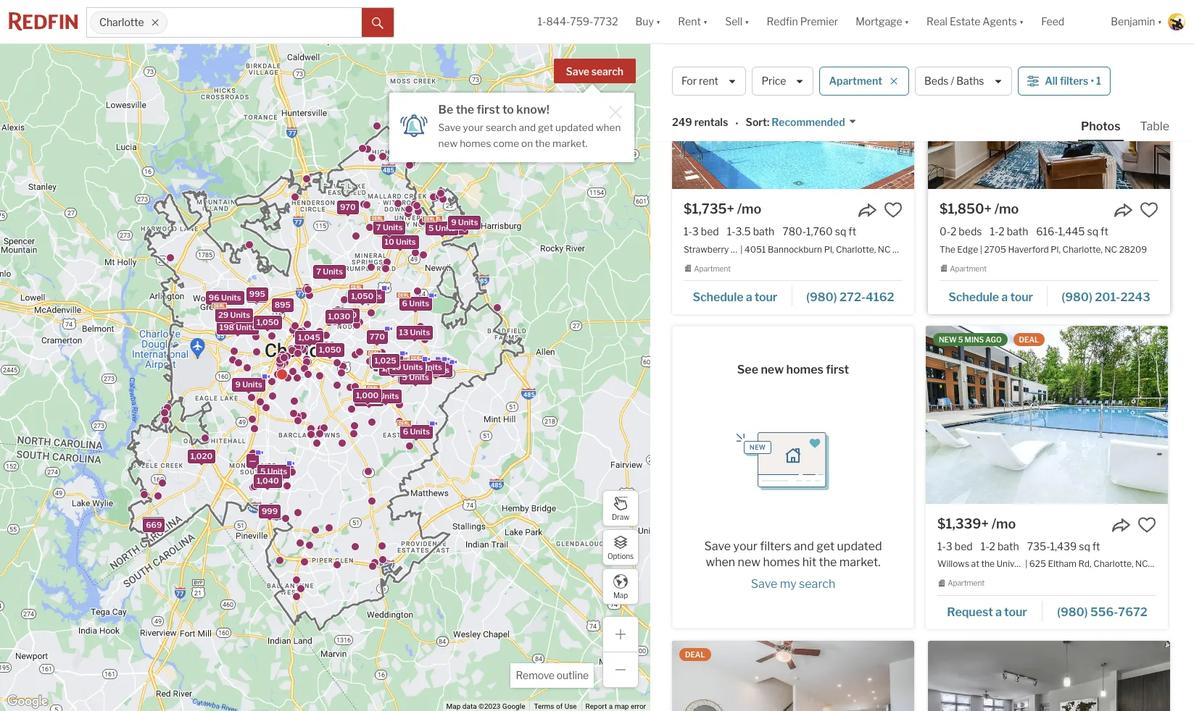 Task type: vqa. For each thing, say whether or not it's contained in the screenshot.
800-
no



Task type: locate. For each thing, give the bounding box(es) containing it.
1 vertical spatial filters
[[760, 540, 791, 554]]

2 vertical spatial 6
[[403, 427, 408, 437]]

0 horizontal spatial ft
[[849, 226, 856, 238]]

616-1,445 sq ft
[[1036, 226, 1108, 238]]

know!
[[516, 103, 549, 117]]

5 right new
[[958, 336, 963, 344]]

eltham
[[1048, 559, 1077, 570]]

the right on
[[535, 138, 550, 149]]

/mo for $1,850+ /mo
[[994, 202, 1019, 217]]

rent right for
[[869, 59, 905, 78]]

1 vertical spatial charlotte
[[672, 59, 744, 78]]

submit search image
[[372, 17, 384, 29]]

1 vertical spatial favorite button checkbox
[[1138, 516, 1156, 535]]

schedule a tour for $1,850+
[[948, 291, 1033, 305]]

6 units
[[402, 299, 429, 309], [372, 391, 399, 401], [403, 427, 430, 437]]

0 horizontal spatial filters
[[760, 540, 791, 554]]

1 vertical spatial 7 units
[[316, 266, 343, 276]]

schedule a tour button down hill
[[684, 286, 792, 307]]

pl,
[[824, 244, 834, 255], [1051, 244, 1061, 255]]

your inside save your search and get updated when new homes come on the market.
[[463, 122, 484, 133]]

favorite button image for $1,850+ /mo
[[1140, 201, 1159, 220]]

bath up 4051
[[753, 226, 775, 238]]

charlotte for charlotte apartments for rent
[[672, 59, 744, 78]]

1 vertical spatial rent
[[869, 59, 905, 78]]

9 units down 198 units
[[235, 380, 262, 390]]

▾ for mortgage ▾
[[905, 15, 909, 28]]

map inside button
[[613, 591, 628, 600]]

1 horizontal spatial pl,
[[1051, 244, 1061, 255]]

2 vertical spatial homes
[[763, 556, 800, 570]]

new inside save your search and get updated when new homes come on the market.
[[438, 138, 458, 149]]

hill
[[731, 244, 743, 255]]

recommended
[[772, 116, 845, 129]]

1 horizontal spatial 1,050
[[319, 345, 341, 355]]

search up "come"
[[486, 122, 517, 133]]

0 vertical spatial search
[[591, 65, 624, 78]]

272-
[[840, 291, 866, 305]]

1-3 bed
[[684, 226, 719, 238], [937, 541, 973, 553]]

ft up | 625 eltham rd, charlotte, nc 28262
[[1092, 541, 1100, 553]]

map for map data ©2023 google
[[446, 703, 461, 711]]

and up hit
[[794, 540, 814, 554]]

(980) 201-2243
[[1062, 291, 1151, 305]]

2 horizontal spatial ft
[[1101, 226, 1108, 238]]

your for search
[[463, 122, 484, 133]]

1 horizontal spatial get
[[817, 540, 835, 554]]

2 pl, from the left
[[1051, 244, 1061, 255]]

schedule a tour button
[[684, 286, 792, 307], [940, 286, 1048, 307]]

filters up my
[[760, 540, 791, 554]]

1 ▾ from the left
[[656, 15, 661, 28]]

search inside save your search and get updated when new homes come on the market.
[[486, 122, 517, 133]]

nc left 28211
[[878, 244, 891, 255]]

a right "request"
[[995, 606, 1002, 620]]

3 for $1,735+
[[692, 226, 699, 238]]

tour inside button
[[1004, 606, 1027, 620]]

sq right "1,445"
[[1087, 226, 1098, 238]]

1,760
[[806, 226, 833, 238]]

0 vertical spatial and
[[519, 122, 536, 133]]

/mo up 1-3.5 bath
[[737, 202, 762, 217]]

1 vertical spatial search
[[486, 122, 517, 133]]

/mo for $1,339+ /mo
[[992, 517, 1016, 532]]

/mo right $1,850+
[[994, 202, 1019, 217]]

4162
[[866, 291, 894, 305]]

save inside save your filters and get updated when new homes hit the market.
[[704, 540, 731, 554]]

favorite button checkbox up 28209
[[1140, 201, 1159, 220]]

6 units up 13 units
[[402, 299, 429, 309]]

7 units up 10
[[376, 222, 402, 232]]

homes inside save your filters and get updated when new homes hit the market.
[[763, 556, 800, 570]]

1 vertical spatial and
[[794, 540, 814, 554]]

1 horizontal spatial 3d
[[941, 20, 951, 29]]

(980) left 272- at top right
[[806, 291, 837, 305]]

get for the
[[817, 540, 835, 554]]

1- up 2705 on the right of page
[[990, 226, 999, 238]]

1,000
[[334, 310, 357, 320], [381, 364, 404, 374], [381, 364, 404, 374], [356, 391, 378, 401], [357, 394, 380, 404]]

8
[[372, 357, 378, 367]]

bed up willows
[[955, 541, 973, 553]]

28211
[[892, 244, 917, 255]]

come
[[493, 138, 519, 149]]

search down hit
[[799, 578, 835, 591]]

tour down 4051
[[755, 291, 777, 305]]

/mo right $1,339+
[[992, 517, 1016, 532]]

2 schedule a tour from the left
[[948, 291, 1033, 305]]

2 vertical spatial new
[[738, 556, 761, 570]]

▾ for rent ▾
[[703, 15, 708, 28]]

favorite button checkbox
[[1140, 201, 1159, 220], [1138, 516, 1156, 535]]

the right be
[[456, 103, 474, 117]]

filters right 'all'
[[1060, 75, 1089, 87]]

remove charlotte image
[[151, 18, 160, 27]]

1 schedule from the left
[[693, 291, 743, 305]]

1 horizontal spatial 2
[[989, 541, 995, 553]]

when inside save your search and get updated when new homes come on the market.
[[596, 122, 621, 133]]

schedule a tour up ago
[[948, 291, 1033, 305]]

0 horizontal spatial 3
[[355, 291, 360, 301]]

apartment inside button
[[829, 75, 882, 87]]

google
[[502, 703, 525, 711]]

616-
[[1036, 226, 1058, 238]]

2 for $1,850+
[[999, 226, 1005, 238]]

(980) 201-2243 link
[[1048, 284, 1159, 309]]

the inside save your search and get updated when new homes come on the market.
[[535, 138, 550, 149]]

1,025
[[374, 355, 396, 365], [374, 356, 396, 366]]

0 horizontal spatial market.
[[553, 138, 587, 149]]

0 horizontal spatial 1,050
[[256, 317, 279, 327]]

▾ right buy
[[656, 15, 661, 28]]

5
[[428, 223, 433, 233], [958, 336, 963, 344], [376, 359, 381, 369], [415, 362, 420, 372], [409, 362, 414, 372], [402, 373, 407, 383], [260, 467, 265, 477]]

0 vertical spatial 7
[[376, 222, 381, 232]]

bed
[[701, 226, 719, 238], [955, 541, 973, 553]]

1 schedule a tour button from the left
[[684, 286, 792, 307]]

rent ▾ button
[[669, 0, 717, 44]]

| right edge
[[980, 244, 982, 255]]

0 vertical spatial filters
[[1060, 75, 1089, 87]]

• for 249 rentals •
[[735, 117, 739, 130]]

bed up strawberry
[[701, 226, 719, 238]]

0 vertical spatial 3
[[692, 226, 699, 238]]

feed
[[1041, 15, 1064, 28]]

schedule a tour button for $1,850+
[[940, 286, 1048, 307]]

1 horizontal spatial first
[[826, 363, 849, 377]]

0 vertical spatial 6
[[402, 299, 407, 309]]

schedule up mins
[[948, 291, 999, 305]]

homes right the see
[[786, 363, 824, 377]]

1 horizontal spatial 4
[[422, 365, 427, 375]]

2 for $1,339+
[[989, 541, 995, 553]]

1 vertical spatial bed
[[955, 541, 973, 553]]

0 vertical spatial rent
[[678, 15, 701, 28]]

▾ inside buy ▾ dropdown button
[[656, 15, 661, 28]]

photo of 2705 haverford pl, charlotte, nc 28209 image
[[928, 11, 1170, 189]]

report
[[586, 703, 607, 711]]

6 up 13
[[402, 299, 407, 309]]

rentals
[[694, 116, 728, 129]]

1 horizontal spatial map
[[613, 591, 628, 600]]

5 left 19
[[376, 359, 381, 369]]

1-3 bed up strawberry
[[684, 226, 719, 238]]

6 ▾ from the left
[[1158, 15, 1162, 28]]

1,050
[[351, 291, 373, 301], [256, 317, 279, 327], [319, 345, 341, 355]]

updated for the
[[555, 122, 594, 133]]

• inside 249 rentals •
[[735, 117, 739, 130]]

1 vertical spatial deal
[[685, 651, 705, 660]]

favorite button checkbox up 28262
[[1138, 516, 1156, 535]]

0 horizontal spatial nc
[[878, 244, 891, 255]]

map region
[[0, 0, 657, 712]]

1 horizontal spatial 7
[[376, 222, 381, 232]]

price
[[762, 75, 786, 87]]

apartment down at at the right bottom of page
[[948, 579, 985, 588]]

1 vertical spatial your
[[733, 540, 758, 554]]

3 inside "map" region
[[355, 291, 360, 301]]

sq right 1,760 at the right
[[835, 226, 846, 238]]

homes for filters
[[763, 556, 800, 570]]

schedule a tour button up ago
[[940, 286, 1048, 307]]

walkthrough
[[953, 20, 1012, 29]]

be the first to know! dialog
[[389, 84, 634, 162]]

schedule down strawberry
[[693, 291, 743, 305]]

save inside save your search and get updated when new homes come on the market.
[[438, 122, 461, 133]]

a inside button
[[995, 606, 1002, 620]]

(980) left the 201-
[[1062, 291, 1093, 305]]

7 units right 19
[[410, 364, 437, 374]]

1 horizontal spatial |
[[980, 244, 982, 255]]

ft right "1,445"
[[1101, 226, 1108, 238]]

▾ inside mortgage ▾ dropdown button
[[905, 15, 909, 28]]

save your search and get updated when new homes come on the market.
[[438, 122, 621, 149]]

1 horizontal spatial when
[[706, 556, 735, 570]]

(980) for $1,339+ /mo
[[1057, 606, 1088, 620]]

29
[[218, 310, 228, 320]]

9 down 198 units
[[235, 380, 240, 390]]

1 vertical spatial market.
[[839, 556, 881, 570]]

1,050 down 1,045
[[319, 345, 341, 355]]

0 horizontal spatial search
[[486, 122, 517, 133]]

7 left 11
[[410, 364, 415, 374]]

▾ right mortgage
[[905, 15, 909, 28]]

sq up rd,
[[1079, 541, 1090, 553]]

updated for market.
[[837, 540, 882, 554]]

nc
[[878, 244, 891, 255], [1105, 244, 1117, 255], [1135, 559, 1148, 570]]

1-3 bed up willows
[[937, 541, 973, 553]]

1 vertical spatial 9
[[235, 380, 240, 390]]

0 vertical spatial 1-3 bed
[[684, 226, 719, 238]]

1 horizontal spatial schedule a tour
[[948, 291, 1033, 305]]

5 ▾ from the left
[[1019, 15, 1024, 28]]

1 horizontal spatial schedule
[[948, 291, 999, 305]]

new right the see
[[761, 363, 784, 377]]

for rent
[[682, 75, 718, 87]]

3 ▾ from the left
[[745, 15, 749, 28]]

None search field
[[168, 8, 362, 37]]

and inside save your search and get updated when new homes come on the market.
[[519, 122, 536, 133]]

save search
[[566, 65, 624, 78]]

ft for $1,735+ /mo
[[849, 226, 856, 238]]

1 vertical spatial •
[[735, 117, 739, 130]]

nc left 28262
[[1135, 559, 1148, 570]]

11
[[417, 364, 424, 374]]

save for save your filters and get updated when new homes hit the market.
[[704, 540, 731, 554]]

1-2 bath up 2705 on the right of page
[[990, 226, 1028, 238]]

1 schedule a tour from the left
[[693, 291, 777, 305]]

2 schedule a tour button from the left
[[940, 286, 1048, 307]]

1 vertical spatial map
[[446, 703, 461, 711]]

rent left video
[[678, 15, 701, 28]]

9
[[451, 217, 456, 227], [235, 380, 240, 390]]

3d
[[685, 20, 695, 29], [941, 20, 951, 29]]

0 horizontal spatial bed
[[701, 226, 719, 238]]

1 925 from the top
[[249, 290, 265, 300]]

apartment
[[829, 75, 882, 87], [694, 264, 731, 273], [950, 264, 987, 273], [948, 579, 985, 588]]

map
[[613, 591, 628, 600], [446, 703, 461, 711]]

0 horizontal spatial updated
[[555, 122, 594, 133]]

nc left 28209
[[1105, 244, 1117, 255]]

7672
[[1118, 606, 1148, 620]]

market. right hit
[[839, 556, 881, 570]]

1 horizontal spatial filters
[[1060, 75, 1089, 87]]

0 vertical spatial favorite button image
[[1140, 201, 1159, 220]]

1-2 bath
[[990, 226, 1028, 238], [981, 541, 1019, 553]]

updated inside save your search and get updated when new homes come on the market.
[[555, 122, 594, 133]]

29 units
[[218, 310, 250, 320]]

apartment left remove apartment image
[[829, 75, 882, 87]]

1- up hill
[[727, 226, 736, 238]]

ago
[[986, 336, 1002, 344]]

a for $1,339+
[[995, 606, 1002, 620]]

1 horizontal spatial charlotte
[[672, 59, 744, 78]]

0-
[[940, 226, 950, 238]]

3
[[692, 226, 699, 238], [355, 291, 360, 301], [946, 541, 953, 553]]

10 units
[[384, 237, 415, 247]]

895
[[274, 300, 290, 310]]

1 horizontal spatial 9
[[451, 217, 456, 227]]

map down options
[[613, 591, 628, 600]]

all filters • 1 button
[[1018, 67, 1111, 96]]

2 ▾ from the left
[[703, 15, 708, 28]]

/
[[951, 75, 954, 87]]

1 vertical spatial get
[[817, 540, 835, 554]]

0 vertical spatial 7 units
[[376, 222, 402, 232]]

rent
[[699, 75, 718, 87]]

search down 7732
[[591, 65, 624, 78]]

new up save my search
[[738, 556, 761, 570]]

0 horizontal spatial 1-3 bed
[[684, 226, 719, 238]]

1 vertical spatial 6 units
[[372, 391, 399, 401]]

homes inside save your search and get updated when new homes come on the market.
[[460, 138, 491, 149]]

1 vertical spatial 1-3 bed
[[937, 541, 973, 553]]

2705
[[984, 244, 1006, 255]]

2 vertical spatial search
[[799, 578, 835, 591]]

sq for $1,339+ /mo
[[1079, 541, 1090, 553]]

favorite button image
[[1140, 201, 1159, 220], [1138, 516, 1156, 535]]

2 3d from the left
[[941, 20, 951, 29]]

get inside save your search and get updated when new homes come on the market.
[[538, 122, 553, 133]]

apartment down edge
[[950, 264, 987, 273]]

schedule for $1,735+
[[693, 291, 743, 305]]

19
[[392, 362, 401, 372]]

1,045
[[298, 332, 320, 343]]

0 vertical spatial new
[[438, 138, 458, 149]]

0 vertical spatial market.
[[553, 138, 587, 149]]

▾ inside sell ▾ dropdown button
[[745, 15, 749, 28]]

2 horizontal spatial new
[[761, 363, 784, 377]]

556-
[[1090, 606, 1118, 620]]

1 vertical spatial updated
[[837, 540, 882, 554]]

the right hit
[[819, 556, 837, 570]]

1 horizontal spatial your
[[733, 540, 758, 554]]

1 3d from the left
[[685, 20, 695, 29]]

7 units up 1,030 at the left
[[316, 266, 343, 276]]

▾ inside rent ▾ dropdown button
[[703, 15, 708, 28]]

1 vertical spatial favorite button image
[[1138, 516, 1156, 535]]

1 horizontal spatial 1-3 bed
[[937, 541, 973, 553]]

user photo image
[[1168, 13, 1185, 30]]

▾ right agents
[[1019, 15, 1024, 28]]

homes for search
[[460, 138, 491, 149]]

university
[[997, 559, 1037, 570]]

1 pl, from the left
[[824, 244, 834, 255]]

a for $1,735+
[[746, 291, 752, 305]]

when inside save your filters and get updated when new homes hit the market.
[[706, 556, 735, 570]]

apartment down strawberry
[[694, 264, 731, 273]]

and
[[519, 122, 536, 133], [794, 540, 814, 554]]

780-
[[783, 226, 806, 238]]

favorite button image for $1,339+ /mo
[[1138, 516, 1156, 535]]

7732
[[593, 15, 618, 28]]

1 horizontal spatial bed
[[955, 541, 973, 553]]

1-
[[538, 15, 546, 28], [684, 226, 692, 238], [727, 226, 736, 238], [990, 226, 999, 238], [937, 541, 946, 553], [981, 541, 989, 553]]

map for map
[[613, 591, 628, 600]]

▾ left user photo on the top right
[[1158, 15, 1162, 28]]

1 vertical spatial when
[[706, 556, 735, 570]]

the edge | 2705 haverford pl, charlotte, nc 28209
[[940, 244, 1147, 255]]

2 vertical spatial 3
[[946, 541, 953, 553]]

1 vertical spatial 1,050
[[256, 317, 279, 327]]

0 horizontal spatial when
[[596, 122, 621, 133]]

0 horizontal spatial map
[[446, 703, 461, 711]]

your up save my search
[[733, 540, 758, 554]]

get down know!
[[538, 122, 553, 133]]

filters inside button
[[1060, 75, 1089, 87]]

1 vertical spatial first
[[826, 363, 849, 377]]

new inside save your filters and get updated when new homes hit the market.
[[738, 556, 761, 570]]

1 horizontal spatial 3
[[692, 226, 699, 238]]

1 horizontal spatial ft
[[1092, 541, 1100, 553]]

1 horizontal spatial search
[[591, 65, 624, 78]]

1 horizontal spatial market.
[[839, 556, 881, 570]]

1 horizontal spatial new
[[738, 556, 761, 570]]

search for save my search
[[799, 578, 835, 591]]

2 schedule from the left
[[948, 291, 999, 305]]

a down 4051
[[746, 291, 752, 305]]

charlotte left remove charlotte icon
[[99, 16, 144, 29]]

error
[[631, 703, 646, 711]]

0 horizontal spatial 9
[[235, 380, 240, 390]]

1,050 up 770
[[351, 291, 373, 301]]

0 horizontal spatial rent
[[678, 15, 701, 28]]

your down be the first to know! at the left top of the page
[[463, 122, 484, 133]]

buy ▾ button
[[627, 0, 669, 44]]

▾ right &
[[703, 15, 708, 28]]

6 units down 11
[[403, 427, 430, 437]]

be the first to know!
[[438, 103, 549, 117]]

save inside save search button
[[566, 65, 589, 78]]

$1,850+
[[940, 202, 992, 217]]

• inside button
[[1091, 75, 1094, 87]]

table button
[[1137, 119, 1172, 140]]

favorite button image up 28262
[[1138, 516, 1156, 535]]

4 ▾ from the left
[[905, 15, 909, 28]]

bath for $1,850+ /mo
[[1007, 226, 1028, 238]]

your for filters
[[733, 540, 758, 554]]

5 up 999
[[260, 467, 265, 477]]

0 vertical spatial •
[[1091, 75, 1094, 87]]

charlotte down video
[[672, 59, 744, 78]]

map button
[[603, 569, 639, 605]]

▾ inside real estate agents ▾ link
[[1019, 15, 1024, 28]]

bed for $1,339+
[[955, 541, 973, 553]]

7 left the 15
[[376, 222, 381, 232]]

0 horizontal spatial schedule a tour button
[[684, 286, 792, 307]]

and inside save your filters and get updated when new homes hit the market.
[[794, 540, 814, 554]]

sort :
[[746, 116, 769, 129]]

the
[[940, 244, 955, 255]]

0 horizontal spatial your
[[463, 122, 484, 133]]

charlotte
[[99, 16, 144, 29], [672, 59, 744, 78]]

charlotte, down 780-1,760 sq ft
[[836, 244, 876, 255]]

get inside save your filters and get updated when new homes hit the market.
[[817, 540, 835, 554]]

0 vertical spatial homes
[[460, 138, 491, 149]]

0 horizontal spatial new
[[438, 138, 458, 149]]

homes up my
[[763, 556, 800, 570]]

updated inside save your filters and get updated when new homes hit the market.
[[837, 540, 882, 554]]

0 vertical spatial map
[[613, 591, 628, 600]]

2 left beds
[[950, 226, 957, 238]]

buy
[[636, 15, 654, 28]]

0 vertical spatial get
[[538, 122, 553, 133]]

market. right on
[[553, 138, 587, 149]]

ft for $1,339+ /mo
[[1092, 541, 1100, 553]]

tour down haverford at top right
[[1010, 291, 1033, 305]]

7
[[376, 222, 381, 232], [316, 266, 321, 276], [410, 364, 415, 374]]

6 down 19 units
[[403, 427, 408, 437]]

0 horizontal spatial schedule
[[693, 291, 743, 305]]

0 vertical spatial favorite button checkbox
[[1140, 201, 1159, 220]]

bath up haverford at top right
[[1007, 226, 1028, 238]]

strawberry hill | 4051 bannockburn pl, charlotte, nc 28211
[[684, 244, 917, 255]]

3d for $1,850+
[[941, 20, 951, 29]]

photo of 625 eltham rd, charlotte, nc 28262 image
[[926, 326, 1168, 505]]

homes left "come"
[[460, 138, 491, 149]]

for rent button
[[672, 67, 746, 96]]

1,050 down 895
[[256, 317, 279, 327]]

bath up university
[[998, 541, 1019, 553]]

new down be
[[438, 138, 458, 149]]

and up on
[[519, 122, 536, 133]]

market. inside save your search and get updated when new homes come on the market.
[[553, 138, 587, 149]]

charlotte for charlotte
[[99, 16, 144, 29]]

4 left 11
[[401, 371, 406, 382]]

1 vertical spatial 1-2 bath
[[981, 541, 1019, 553]]

new
[[939, 336, 957, 344]]

get up save my search
[[817, 540, 835, 554]]

apartments
[[748, 59, 840, 78]]

your inside save your filters and get updated when new homes hit the market.
[[733, 540, 758, 554]]

3d for $1,735+
[[685, 20, 695, 29]]



Task type: describe. For each thing, give the bounding box(es) containing it.
a for $1,850+
[[1002, 291, 1008, 305]]

2 horizontal spatial nc
[[1135, 559, 1148, 570]]

1 vertical spatial 6
[[372, 391, 377, 401]]

favorite button checkbox for $1,339+ /mo
[[1138, 516, 1156, 535]]

a favorited home image
[[721, 410, 866, 508]]

0 vertical spatial 9 units
[[451, 217, 478, 227]]

5 right 19
[[415, 362, 420, 372]]

8 units
[[372, 357, 400, 367]]

apartment for $1,339+ /mo
[[948, 579, 985, 588]]

charlotte, for $1,850+ /mo
[[1063, 244, 1103, 255]]

buy ▾ button
[[636, 0, 661, 44]]

2 horizontal spatial |
[[1025, 559, 1028, 570]]

save search button
[[554, 59, 636, 83]]

▾ for buy ▾
[[656, 15, 661, 28]]

sort
[[746, 116, 767, 129]]

2 925 from the top
[[249, 290, 264, 300]]

rent ▾ button
[[678, 0, 708, 44]]

©2023
[[479, 703, 501, 711]]

tour for $1,850+ /mo
[[1010, 291, 1033, 305]]

1,040
[[256, 476, 279, 486]]

use
[[565, 703, 577, 711]]

report a map error
[[586, 703, 646, 711]]

all filters • 1
[[1045, 75, 1101, 87]]

sell ▾
[[725, 15, 749, 28]]

0 vertical spatial 6 units
[[402, 299, 429, 309]]

agents
[[983, 15, 1017, 28]]

• for all filters • 1
[[1091, 75, 1094, 87]]

3d walkthrough
[[941, 20, 1012, 29]]

1-2 bath for $1,339+
[[981, 541, 1019, 553]]

the right at at the right bottom of page
[[981, 559, 995, 570]]

735-1,439 sq ft
[[1027, 541, 1100, 553]]

first inside dialog
[[477, 103, 500, 117]]

the inside save your filters and get updated when new homes hit the market.
[[819, 556, 837, 570]]

5 left the 15
[[428, 223, 433, 233]]

▾ for benjamin ▾
[[1158, 15, 1162, 28]]

669
[[145, 520, 162, 530]]

1- left 759-
[[538, 15, 546, 28]]

1-3 bed for $1,735+ /mo
[[684, 226, 719, 238]]

save your filters and get updated when new homes hit the market.
[[704, 540, 882, 570]]

apartment for $1,850+ /mo
[[950, 264, 987, 273]]

1 vertical spatial homes
[[786, 363, 824, 377]]

▾ for sell ▾
[[745, 15, 749, 28]]

beds
[[924, 75, 949, 87]]

benjamin ▾
[[1111, 15, 1162, 28]]

$1,850+ /mo
[[940, 202, 1019, 217]]

—
[[249, 456, 256, 466]]

10
[[384, 237, 394, 247]]

request a tour button
[[937, 601, 1043, 623]]

draw
[[612, 513, 629, 522]]

new for search
[[438, 138, 458, 149]]

search inside button
[[591, 65, 624, 78]]

photo of 4928 old pineville rd, charlotte, nc 28217 image
[[672, 641, 914, 712]]

remove apartment image
[[890, 77, 898, 86]]

mins
[[965, 336, 984, 344]]

willows
[[937, 559, 969, 570]]

real
[[927, 15, 948, 28]]

terms of use link
[[534, 703, 577, 711]]

when for save your search and get updated when new homes come on the market.
[[596, 122, 621, 133]]

charlotte, for $1,735+ /mo
[[836, 244, 876, 255]]

hit
[[802, 556, 816, 570]]

2 horizontal spatial 1,050
[[351, 291, 373, 301]]

2 vertical spatial 6 units
[[403, 427, 430, 437]]

3 for $1,339+
[[946, 541, 953, 553]]

mortgage ▾ button
[[856, 0, 909, 44]]

3d & video tour
[[685, 20, 749, 29]]

(980) for $1,735+ /mo
[[806, 291, 837, 305]]

19 units
[[392, 362, 423, 372]]

when for save your filters and get updated when new homes hit the market.
[[706, 556, 735, 570]]

request
[[947, 606, 993, 620]]

2 vertical spatial 7 units
[[410, 364, 437, 374]]

4051
[[745, 244, 766, 255]]

1-2 bath for $1,850+
[[990, 226, 1028, 238]]

0 vertical spatial deal
[[1019, 336, 1039, 344]]

apartment for $1,735+ /mo
[[694, 264, 731, 273]]

tour for $1,339+ /mo
[[1004, 606, 1027, 620]]

real estate agents ▾ button
[[918, 0, 1033, 44]]

2 vertical spatial 7
[[410, 364, 415, 374]]

get for on
[[538, 122, 553, 133]]

search for save your search and get updated when new homes come on the market.
[[486, 122, 517, 133]]

1- up willows
[[937, 541, 946, 553]]

96
[[208, 293, 219, 303]]

| 625 eltham rd, charlotte, nc 28262
[[1025, 559, 1177, 570]]

770
[[369, 331, 385, 342]]

96 units
[[208, 293, 241, 303]]

schedule a tour for $1,735+
[[693, 291, 777, 305]]

bed for $1,735+
[[701, 226, 719, 238]]

sq for $1,850+ /mo
[[1087, 226, 1098, 238]]

| for $1,850+
[[980, 244, 982, 255]]

0 horizontal spatial 2
[[950, 226, 957, 238]]

rent ▾
[[678, 15, 708, 28]]

844-
[[546, 15, 570, 28]]

favorite button checkbox for $1,850+ /mo
[[1140, 201, 1159, 220]]

1- up strawberry
[[684, 226, 692, 238]]

nc for $1,735+ /mo
[[878, 244, 891, 255]]

0 horizontal spatial 7 units
[[316, 266, 343, 276]]

bath for $1,339+ /mo
[[998, 541, 1019, 553]]

price button
[[752, 67, 814, 96]]

198
[[219, 323, 234, 333]]

rd,
[[1078, 559, 1092, 570]]

1-3.5 bath
[[727, 226, 775, 238]]

edge
[[957, 244, 978, 255]]

draw button
[[603, 491, 639, 527]]

650
[[145, 519, 161, 529]]

see
[[737, 363, 758, 377]]

a left map
[[609, 703, 613, 711]]

bannockburn
[[768, 244, 822, 255]]

for
[[682, 75, 697, 87]]

1-3 bed for $1,339+ /mo
[[937, 541, 973, 553]]

249
[[672, 116, 692, 129]]

(980) for $1,850+ /mo
[[1062, 291, 1093, 305]]

schedule a tour button for $1,735+
[[684, 286, 792, 307]]

bath for $1,735+ /mo
[[753, 226, 775, 238]]

save for save your search and get updated when new homes come on the market.
[[438, 122, 461, 133]]

2 vertical spatial 1,050
[[319, 345, 341, 355]]

photos
[[1081, 120, 1121, 133]]

0 horizontal spatial 4
[[401, 371, 406, 382]]

ft for $1,850+ /mo
[[1101, 226, 1108, 238]]

on
[[521, 138, 533, 149]]

rent inside dropdown button
[[678, 15, 701, 28]]

201-
[[1095, 291, 1121, 305]]

photo of 4051 bannockburn pl, charlotte, nc 28211 image
[[672, 11, 914, 189]]

1 vertical spatial 9 units
[[235, 380, 262, 390]]

1 horizontal spatial rent
[[869, 59, 905, 78]]

(980) 556-7672
[[1057, 606, 1148, 620]]

198 units
[[219, 323, 256, 333]]

new for filters
[[738, 556, 761, 570]]

request a tour
[[947, 606, 1027, 620]]

(980) 272-4162
[[806, 291, 894, 305]]

new 5 mins ago
[[939, 336, 1002, 344]]

| for $1,735+
[[740, 244, 743, 255]]

1
[[1096, 75, 1101, 87]]

mortgage ▾ button
[[847, 0, 918, 44]]

tour
[[729, 20, 749, 29]]

(980) 272-4162 link
[[792, 284, 903, 309]]

options
[[608, 552, 634, 561]]

schedule for $1,850+
[[948, 291, 999, 305]]

pl, for $1,735+ /mo
[[824, 244, 834, 255]]

recommended button
[[769, 116, 857, 130]]

save for save search
[[566, 65, 589, 78]]

sq for $1,735+ /mo
[[835, 226, 846, 238]]

0-2 beds
[[940, 226, 982, 238]]

beds / baths button
[[915, 67, 1012, 96]]

favorite button checkbox
[[884, 201, 903, 220]]

nc for $1,850+ /mo
[[1105, 244, 1117, 255]]

5 down 19 units
[[402, 373, 407, 383]]

haverford
[[1008, 244, 1049, 255]]

of
[[556, 703, 563, 711]]

/mo for $1,735+ /mo
[[737, 202, 762, 217]]

995
[[249, 289, 265, 299]]

save for save my search
[[751, 578, 777, 591]]

google image
[[4, 693, 51, 712]]

tour for $1,735+ /mo
[[755, 291, 777, 305]]

sell ▾ button
[[725, 0, 749, 44]]

5 left 11
[[409, 362, 414, 372]]

and for hit
[[794, 540, 814, 554]]

and for come
[[519, 122, 536, 133]]

1,020
[[190, 451, 212, 461]]

terms of use
[[534, 703, 577, 711]]

data
[[462, 703, 477, 711]]

market. inside save your filters and get updated when new homes hit the market.
[[839, 556, 881, 570]]

baths
[[957, 75, 984, 87]]

pl, for $1,850+ /mo
[[1051, 244, 1061, 255]]

estate
[[950, 15, 980, 28]]

filters inside save your filters and get updated when new homes hit the market.
[[760, 540, 791, 554]]

terms
[[534, 703, 554, 711]]

charlotte, right rd,
[[1093, 559, 1134, 570]]

1- up willows at the university
[[981, 541, 989, 553]]

1 vertical spatial new
[[761, 363, 784, 377]]

:
[[767, 116, 769, 129]]

$1,339+
[[937, 517, 989, 532]]

at
[[971, 559, 979, 570]]

0 horizontal spatial 7
[[316, 266, 321, 276]]

photo of 2300 south blvd, charlotte, nc 28203 image
[[928, 641, 1170, 712]]

remove outline
[[516, 670, 589, 682]]

1,445
[[1058, 226, 1085, 238]]

favorite button image
[[884, 201, 903, 220]]



